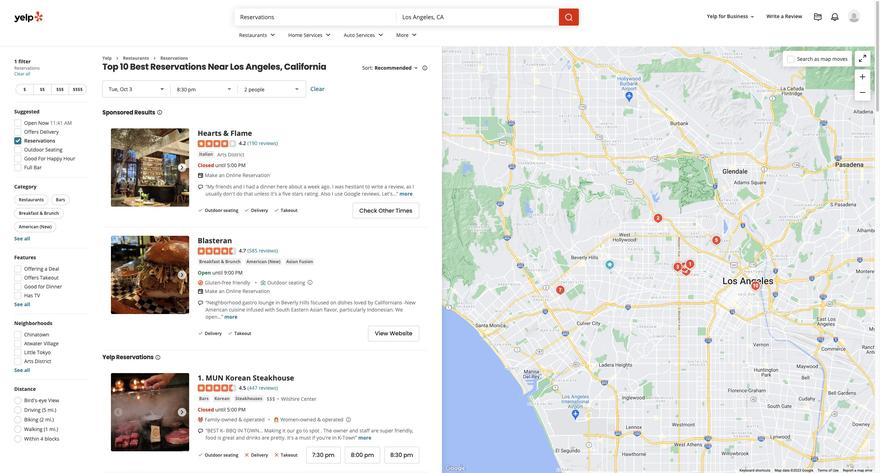 Task type: describe. For each thing, give the bounding box(es) containing it.
running goose image
[[651, 211, 666, 225]]

takeout right 16 close v2 icon
[[281, 452, 298, 458]]

online for until 5:00 pm
[[226, 172, 241, 179]]

mi.) for driving (5 mi.)
[[48, 407, 56, 413]]

korean inside button
[[214, 396, 230, 402]]

good for dinner
[[24, 283, 62, 290]]

friends
[[216, 183, 232, 190]]

next image for hearts & flame
[[178, 163, 186, 172]]

delivery inside group
[[40, 128, 59, 135]]

user actions element
[[702, 9, 871, 53]]

1 horizontal spatial google
[[802, 469, 814, 472]]

bird's-
[[24, 397, 39, 404]]

0 vertical spatial bars button
[[51, 195, 70, 205]]

dishes
[[338, 299, 353, 306]]

don't
[[223, 190, 235, 197]]

gastro
[[242, 299, 257, 306]]

notifications image
[[831, 13, 840, 21]]

& up 4.2 star rating image
[[223, 129, 229, 138]]

takeout inside group
[[40, 274, 59, 281]]

24 chevron down v2 image
[[324, 31, 333, 39]]

1 horizontal spatial bars
[[199, 396, 209, 402]]

google inside "my friends and i had a dinner here about a week ago. i was hesitant to write a review, as i usually don't do that unless it's a five stars rating. also i use google reviews. let's…"
[[344, 190, 361, 197]]

0 horizontal spatial k-
[[220, 427, 225, 434]]

more for blasteran
[[224, 313, 238, 320]]

(585 reviews) link
[[248, 247, 278, 254]]

driving
[[24, 407, 41, 413]]

reviews) for blasteran
[[259, 247, 278, 254]]

1 horizontal spatial brunch
[[225, 259, 241, 265]]

american (new) for leftmost american (new) button
[[19, 224, 52, 230]]

10
[[120, 61, 128, 73]]

write a review link
[[764, 10, 805, 23]]

operated for family-owned & operated
[[244, 416, 265, 423]]

delivery right 16 checkmark v2 icon
[[251, 208, 268, 214]]

write a review
[[767, 13, 803, 20]]

eastern
[[291, 306, 309, 313]]

offering a deal
[[24, 265, 59, 272]]

1 horizontal spatial 16 info v2 image
[[422, 65, 428, 71]]

takeout down "cuisine"
[[235, 330, 251, 337]]

"my friends and i had a dinner here about a week ago. i was hesitant to write a review, as i usually don't do that unless it's a five stars rating. also i use google reviews. let's…"
[[206, 183, 414, 197]]

$ button
[[16, 84, 33, 95]]

wood image
[[710, 233, 724, 247]]

terms of use
[[818, 469, 839, 472]]

more link for hearts & flame
[[400, 190, 413, 197]]

previous image for hearts & flame
[[114, 163, 122, 172]]

search as map moves
[[798, 55, 848, 62]]

yelp link
[[102, 55, 112, 61]]

write
[[767, 13, 780, 20]]

home services
[[288, 32, 323, 38]]

group containing neighborhoods
[[12, 320, 88, 374]]

1 vertical spatial are
[[262, 434, 269, 441]]

open until 9:00 pm
[[198, 269, 243, 276]]

1 vertical spatial outdoor seating
[[267, 279, 305, 286]]

0 horizontal spatial breakfast & brunch
[[19, 210, 59, 216]]

1 horizontal spatial more
[[358, 434, 372, 441]]

next image for blasteran
[[178, 271, 186, 279]]

california
[[284, 61, 326, 73]]

biking
[[24, 416, 38, 423]]

terms
[[818, 469, 828, 472]]

breakfast for topmost breakfast & brunch button
[[19, 210, 39, 216]]

clear all link
[[14, 71, 30, 77]]

0 horizontal spatial 16 info v2 image
[[155, 355, 161, 360]]

steakhouse
[[253, 373, 294, 383]]

american for american (new) button to the bottom
[[246, 259, 267, 265]]

option group containing distance
[[12, 386, 88, 445]]

outdoor inside group
[[24, 146, 44, 153]]

3 previous image from the top
[[114, 408, 122, 416]]

1 . mun korean steakhouse
[[198, 373, 294, 383]]

a inside 'element'
[[781, 13, 784, 20]]

district inside group
[[35, 358, 51, 365]]

delivery down open…" on the left bottom of page
[[205, 330, 222, 337]]

mi.) for walking (1 mi.)
[[49, 426, 58, 433]]

4.2 star rating image
[[198, 140, 236, 147]]

italian link
[[198, 151, 214, 158]]

0 vertical spatial (new)
[[40, 224, 52, 230]]

asian inside asian fusion button
[[286, 259, 298, 265]]

i left use
[[332, 190, 333, 197]]

flame
[[231, 129, 252, 138]]

24 chevron down v2 image for more
[[410, 31, 419, 39]]

16 chevron right v2 image
[[114, 55, 120, 61]]

(585 reviews)
[[248, 247, 278, 254]]

1 vertical spatial k-
[[338, 434, 343, 441]]

bars link
[[198, 395, 210, 402]]

pm for 8:30 pm
[[404, 451, 413, 459]]

deal
[[49, 265, 59, 272]]

filter
[[18, 58, 31, 65]]

and inside "my friends and i had a dinner here about a week ago. i was hesitant to write a review, as i usually don't do that unless it's a five stars rating. also i use google reviews. let's…"
[[233, 183, 242, 190]]

other
[[379, 207, 394, 215]]

4.7 star rating image
[[198, 247, 236, 255]]

1 vertical spatial restaurants link
[[123, 55, 149, 61]]

1 see all button from the top
[[14, 235, 30, 242]]

drinks
[[246, 434, 261, 441]]

pm for 7:30 pm
[[325, 451, 335, 459]]

1 see all from the top
[[14, 235, 30, 242]]

map
[[775, 469, 782, 472]]

bars inside group
[[56, 197, 65, 203]]

good for good for dinner
[[24, 283, 37, 290]]

16 reservation v2 image
[[198, 288, 203, 294]]

mi.) for biking (2 mi.)
[[45, 416, 54, 423]]

0 vertical spatial are
[[371, 427, 379, 434]]

16 reservation v2 image
[[198, 172, 203, 178]]

closed for "best
[[198, 406, 214, 413]]

make for outdoor seating
[[205, 288, 218, 294]]

full bar
[[24, 164, 42, 171]]

0 horizontal spatial american (new) button
[[14, 222, 56, 232]]

village
[[44, 340, 59, 347]]

all inside the 1 filter reservations clear all
[[26, 71, 30, 77]]

4.2
[[239, 140, 246, 147]]

0 horizontal spatial view
[[48, 397, 59, 404]]

google image
[[444, 464, 467, 473]]

terms of use link
[[818, 469, 839, 472]]

asian inside "neighborhood gastro lounge in beverly hills focused on dishes loved by californians -new american cuisine infused with south eastern asian flavor, particularly indonesian. we open…"
[[310, 306, 323, 313]]

it's
[[271, 190, 277, 197]]

clear button
[[311, 85, 325, 93]]

wilshire
[[281, 396, 300, 402]]

in inside "neighborhood gastro lounge in beverly hills focused on dishes loved by californians -new american cuisine infused with south eastern asian flavor, particularly indonesian. we open…"
[[276, 299, 280, 306]]

recommended button
[[375, 65, 419, 71]]

24 chevron down v2 image for auto services
[[377, 31, 385, 39]]

auto services
[[344, 32, 375, 38]]

open for open until 9:00 pm
[[198, 269, 211, 276]]

best
[[130, 61, 149, 73]]

Time field
[[171, 82, 237, 98]]

seating for (447 reviews)
[[223, 452, 238, 458]]

reviews) for hearts & flame
[[259, 140, 278, 147]]

group containing suggested
[[12, 108, 88, 173]]

asian fusion button
[[285, 258, 315, 265]]

as inside "my friends and i had a dinner here about a week ago. i was hesitant to write a review, as i usually don't do that unless it's a five stars rating. also i use google reviews. let's…"
[[406, 183, 411, 190]]

usually
[[206, 190, 222, 197]]

1 horizontal spatial restaurants link
[[234, 26, 283, 46]]

4.7 link
[[239, 247, 246, 254]]

breakfast for rightmost breakfast & brunch button
[[199, 259, 220, 265]]

16 checkmark v2 image for 4.2
[[198, 207, 203, 213]]

infused
[[246, 306, 264, 313]]

1 vertical spatial mun korean steakhouse image
[[111, 373, 189, 451]]

8:30 pm
[[390, 451, 413, 459]]

do
[[236, 190, 243, 197]]

2 vertical spatial until
[[215, 406, 226, 413]]

24 chevron down v2 image for restaurants
[[268, 31, 277, 39]]

restaurants button
[[14, 195, 48, 205]]

i left had
[[243, 183, 245, 190]]

make an online reservation for outdoor seating
[[205, 288, 270, 294]]

steakhouses link
[[234, 395, 264, 402]]

a right report
[[855, 469, 857, 472]]

beverly
[[281, 299, 298, 306]]

takeout down five
[[281, 208, 298, 214]]

a left deal
[[45, 265, 47, 272]]

it's
[[287, 434, 294, 441]]

on
[[330, 299, 336, 306]]

indonesian.
[[367, 306, 394, 313]]

& up in
[[239, 416, 242, 423]]

m grill image
[[671, 260, 685, 274]]

1 horizontal spatial district
[[228, 151, 244, 158]]

1 horizontal spatial breakfast & brunch button
[[198, 258, 242, 265]]

juliana los angeles image
[[683, 258, 697, 272]]

results
[[134, 109, 155, 117]]

"neighborhood gastro lounge in beverly hills focused on dishes loved by californians -new american cuisine infused with south eastern asian flavor, particularly indonesian. we open…"
[[206, 299, 416, 320]]

16 checkmark v2 image for 4.5
[[198, 452, 203, 458]]

restaurants inside the business categories element
[[239, 32, 267, 38]]

ago.
[[321, 183, 331, 190]]

owned for women-
[[300, 416, 316, 423]]

16 family owned v2 image
[[198, 417, 203, 423]]

owned for family-
[[222, 416, 237, 423]]

seoul salon restaurant & bar image
[[678, 260, 692, 274]]

see for chinatown
[[14, 367, 23, 374]]

1 vertical spatial restaurants
[[123, 55, 149, 61]]

asian fusion
[[286, 259, 313, 265]]

8:30 pm link
[[384, 447, 419, 464]]

reviews) inside 'link'
[[259, 384, 278, 391]]

$$$$ button
[[69, 84, 87, 95]]

make for until 5:00 pm
[[205, 172, 218, 179]]

16 close v2 image
[[244, 452, 250, 458]]

0 horizontal spatial .
[[202, 373, 204, 383]]

1 see from the top
[[14, 235, 23, 242]]

hearts & flame link
[[198, 129, 252, 138]]

outdoor seating for (190 reviews)
[[205, 208, 238, 214]]

eye
[[39, 397, 47, 404]]

for for business
[[719, 13, 726, 20]]

loved
[[354, 299, 367, 306]]

recommended
[[375, 65, 412, 71]]

was
[[335, 183, 344, 190]]

here
[[277, 183, 288, 190]]

1 vertical spatial bars button
[[198, 395, 210, 402]]

chinatown
[[24, 331, 49, 338]]

previous image for blasteran
[[114, 271, 122, 279]]

brunch inside group
[[44, 210, 59, 216]]

& up spot
[[317, 416, 321, 423]]

pm for hearts & flame
[[238, 162, 246, 169]]

to inside "my friends and i had a dinner here about a week ago. i was hesitant to write a review, as i usually don't do that unless it's a five stars rating. also i use google reviews. let's…"
[[365, 183, 370, 190]]

atwater village
[[24, 340, 59, 347]]

pm for blasteran
[[235, 269, 243, 276]]

until for hearts & flame
[[215, 162, 226, 169]]

16 checkmark v2 image for 4.7
[[198, 330, 203, 336]]

operated for women-owned & operated
[[322, 416, 344, 423]]

offering
[[24, 265, 43, 272]]

category
[[14, 183, 37, 190]]

1 vertical spatial seating
[[289, 279, 305, 286]]

an for until 5:00 pm
[[219, 172, 225, 179]]

zoom out image
[[859, 88, 867, 97]]

& up open until 9:00 pm on the bottom
[[221, 259, 224, 265]]

report a map error link
[[843, 469, 873, 472]]

16 gluten free v2 image
[[198, 280, 203, 285]]

search
[[798, 55, 813, 62]]

$$$ inside button
[[56, 86, 64, 92]]

we
[[396, 306, 403, 313]]

0 vertical spatial breakfast & brunch button
[[14, 208, 64, 219]]

group containing category
[[13, 183, 88, 242]]

see for offering a deal
[[14, 301, 23, 308]]

pretty.
[[271, 434, 286, 441]]

0 vertical spatial arts
[[217, 151, 227, 158]]

seating
[[45, 146, 62, 153]]

outdoor for 16 checkmark v2 image related to 4.5
[[205, 452, 222, 458]]

fusion
[[299, 259, 313, 265]]

outdoor for 16 outdoor seating v2 icon
[[267, 279, 287, 286]]

offers delivery
[[24, 128, 59, 135]]

until for blasteran
[[212, 269, 223, 276]]

0 vertical spatial korean
[[225, 373, 251, 383]]

i left was
[[332, 183, 334, 190]]

8:00
[[351, 451, 363, 459]]

the
[[324, 427, 332, 434]]

1 horizontal spatial clear
[[311, 85, 325, 93]]

for
[[38, 155, 46, 162]]

family-owned & operated
[[205, 416, 265, 423]]

1 vertical spatial and
[[349, 427, 358, 434]]

a right had
[[256, 183, 259, 190]]

tv
[[34, 292, 40, 299]]

2 vertical spatial and
[[236, 434, 245, 441]]

1 vertical spatial american (new) button
[[245, 258, 282, 265]]

group containing features
[[12, 254, 88, 308]]

8:00 pm
[[351, 451, 374, 459]]

i right review,
[[413, 183, 414, 190]]

m grill image
[[671, 260, 685, 274]]

see all for offering a deal
[[14, 301, 30, 308]]

home
[[288, 32, 303, 38]]

tokyo
[[37, 349, 51, 356]]

open now 11:41 am
[[24, 120, 72, 126]]

slideshow element for hearts & flame
[[111, 129, 189, 207]]

if
[[312, 434, 315, 441]]

unless
[[254, 190, 269, 197]]



Task type: vqa. For each thing, say whether or not it's contained in the screenshot.
tex-mex
no



Task type: locate. For each thing, give the bounding box(es) containing it.
3 pm from the left
[[404, 451, 413, 459]]

1 vertical spatial next image
[[178, 271, 186, 279]]

1 horizontal spatial to
[[365, 183, 370, 190]]

top
[[102, 61, 118, 73]]

24 chevron down v2 image inside "restaurants" link
[[268, 31, 277, 39]]

business categories element
[[234, 26, 861, 46]]

3 slideshow element from the top
[[111, 373, 189, 451]]

for left the 'business'
[[719, 13, 726, 20]]

2 make an online reservation from the top
[[205, 288, 270, 294]]

0 horizontal spatial brunch
[[44, 210, 59, 216]]

16 chevron down v2 image right recommended
[[413, 65, 419, 71]]

2 vertical spatial see all button
[[14, 367, 30, 374]]

3 next image from the top
[[178, 408, 186, 416]]

open down the 'suggested'
[[24, 120, 37, 126]]

outdoor down food
[[205, 452, 222, 458]]

outdoor right 16 outdoor seating v2 icon
[[267, 279, 287, 286]]

seating left 16 checkmark v2 icon
[[223, 208, 238, 214]]

open up 16 gluten free v2 image
[[198, 269, 211, 276]]

option group
[[12, 386, 88, 445]]

owned up the bbq
[[222, 416, 237, 423]]

0 vertical spatial 16 chevron down v2 image
[[750, 14, 756, 19]]

1 horizontal spatial arts district
[[217, 151, 244, 158]]

clear inside the 1 filter reservations clear all
[[14, 71, 25, 77]]

11:41
[[50, 120, 63, 126]]

7:30 pm link
[[306, 447, 341, 464]]

0 horizontal spatial in
[[276, 299, 280, 306]]

for for dinner
[[38, 283, 45, 290]]

16 checkmark v2 image
[[244, 207, 250, 213]]

1 vertical spatial 5:00
[[227, 406, 237, 413]]

south
[[276, 306, 290, 313]]

1 horizontal spatial as
[[815, 55, 820, 62]]

arts district
[[217, 151, 244, 158], [24, 358, 51, 365]]

particularly
[[340, 306, 366, 313]]

2 next image from the top
[[178, 271, 186, 279]]

0 vertical spatial 16 speech v2 image
[[198, 184, 203, 190]]

use
[[833, 469, 839, 472]]

1 vertical spatial brunch
[[225, 259, 241, 265]]

make an online reservation for until 5:00 pm
[[205, 172, 270, 179]]

pm
[[325, 451, 335, 459], [364, 451, 374, 459], [404, 451, 413, 459]]

0 vertical spatial 16 info v2 image
[[422, 65, 428, 71]]

2 pm from the left
[[364, 451, 374, 459]]

5:00
[[227, 162, 237, 169], [227, 406, 237, 413]]

0 vertical spatial view
[[375, 329, 388, 338]]

(447 reviews)
[[248, 384, 278, 391]]

american down restaurants button
[[19, 224, 39, 230]]

to right go
[[303, 427, 308, 434]]

los
[[230, 61, 244, 73]]

24 chevron down v2 image inside more link
[[410, 31, 419, 39]]

seating left 16 close v2 image
[[223, 452, 238, 458]]

2 vertical spatial reviews)
[[259, 384, 278, 391]]

online
[[226, 172, 241, 179], [226, 288, 241, 294]]

0 horizontal spatial more
[[224, 313, 238, 320]]

1 for 1 . mun korean steakhouse
[[198, 373, 202, 383]]

1 next image from the top
[[178, 163, 186, 172]]

2 closed until 5:00 pm from the top
[[198, 406, 246, 413]]

16 speech v2 image for blasteran
[[198, 300, 203, 306]]

mi.)
[[48, 407, 56, 413], [45, 416, 54, 423], [49, 426, 58, 433]]

2 vertical spatial restaurants
[[19, 197, 44, 203]]

16 speech v2 image down 16 reservation v2 icon
[[198, 300, 203, 306]]

1 vertical spatial 16 chevron down v2 image
[[413, 65, 419, 71]]

services for home services
[[304, 32, 323, 38]]

see all button down has
[[14, 301, 30, 308]]

breakfast inside group
[[19, 210, 39, 216]]

all for category
[[24, 235, 30, 242]]

2 reservation from the top
[[243, 288, 270, 294]]

website
[[390, 329, 413, 338]]

atwater
[[24, 340, 42, 347]]

0 horizontal spatial bars button
[[51, 195, 70, 205]]

zoom in image
[[859, 72, 867, 81]]

hearts & flame image
[[111, 129, 189, 207], [749, 279, 763, 293], [749, 279, 763, 293]]

& inside group
[[40, 210, 43, 216]]

0 horizontal spatial more link
[[224, 313, 238, 320]]

2 slideshow element from the top
[[111, 236, 189, 314]]

outdoor seating
[[24, 146, 62, 153]]

1 vertical spatial until
[[212, 269, 223, 276]]

takeout
[[281, 208, 298, 214], [40, 274, 59, 281], [235, 330, 251, 337], [281, 452, 298, 458]]

16 chevron right v2 image
[[152, 55, 158, 61]]

expand map image
[[859, 54, 867, 63]]

friendly
[[233, 279, 250, 286]]

closed until 5:00 pm down italian button
[[198, 162, 246, 169]]

2 previous image from the top
[[114, 271, 122, 279]]

blasteran image
[[111, 236, 189, 314]]

16 checkmark v2 image
[[198, 207, 203, 213], [274, 207, 279, 213], [198, 330, 203, 336], [227, 330, 233, 336], [198, 452, 203, 458]]

0 vertical spatial see
[[14, 235, 23, 242]]

2 operated from the left
[[322, 416, 344, 423]]

town"
[[343, 434, 357, 441]]

in up south
[[276, 299, 280, 306]]

1 offers from the top
[[24, 128, 39, 135]]

more link
[[400, 190, 413, 197], [224, 313, 238, 320], [358, 434, 372, 441]]

1 horizontal spatial services
[[356, 32, 375, 38]]

2 vertical spatial slideshow element
[[111, 373, 189, 451]]

0 vertical spatial closed until 5:00 pm
[[198, 162, 246, 169]]

within
[[24, 435, 39, 442]]

yelp inside button
[[707, 13, 718, 20]]

of
[[829, 469, 832, 472]]

a right it's on the left bottom
[[295, 434, 298, 441]]

0 vertical spatial mun korean steakhouse image
[[683, 257, 698, 271]]

more for hearts & flame
[[400, 190, 413, 197]]

5:00 for bbq
[[227, 406, 237, 413]]

1 horizontal spatial $$$
[[267, 396, 275, 402]]

0 vertical spatial as
[[815, 55, 820, 62]]

open for open now 11:41 am
[[24, 120, 37, 126]]

an for outdoor seating
[[219, 288, 225, 294]]

hour
[[63, 155, 75, 162]]

until down korean button
[[215, 406, 226, 413]]

mi.) right (2 at the bottom of page
[[45, 416, 54, 423]]

restaurants inside button
[[19, 197, 44, 203]]

16 speech v2 image for hearts & flame
[[198, 184, 203, 190]]

open inside group
[[24, 120, 37, 126]]

0 horizontal spatial pm
[[325, 451, 335, 459]]

a inside "best k- bbq in town... making it our go to spot . the owner and staff are super friendly, food is great and drinks are pretty. it's a must if you're in k-town"
[[295, 434, 298, 441]]

yelp for business
[[707, 13, 748, 20]]

full
[[24, 164, 32, 171]]

(1
[[44, 426, 48, 433]]

american (new) inside group
[[19, 224, 52, 230]]

a right it's
[[278, 190, 281, 197]]

0 vertical spatial offers
[[24, 128, 39, 135]]

0 vertical spatial more
[[400, 190, 413, 197]]

. left the the
[[321, 427, 322, 434]]

0 vertical spatial google
[[344, 190, 361, 197]]

2 vertical spatial more
[[358, 434, 372, 441]]

1 slideshow element from the top
[[111, 129, 189, 207]]

1 inside the 1 filter reservations clear all
[[14, 58, 17, 65]]

1 vertical spatial .
[[321, 427, 322, 434]]

1 vertical spatial district
[[35, 358, 51, 365]]

bars right restaurants button
[[56, 197, 65, 203]]

outdoor seating down is
[[205, 452, 238, 458]]

0 vertical spatial arts district
[[217, 151, 244, 158]]

16 info v2 image right yelp reservations
[[155, 355, 161, 360]]

1 vertical spatial arts district
[[24, 358, 51, 365]]

yelp for yelp link
[[102, 55, 112, 61]]

i
[[243, 183, 245, 190], [332, 183, 334, 190], [413, 183, 414, 190], [332, 190, 333, 197]]

3 see from the top
[[14, 367, 23, 374]]

in inside "best k- bbq in town... making it our go to spot . the owner and staff are super friendly, food is great and drinks are pretty. it's a must if you're in k-town"
[[332, 434, 337, 441]]

distance
[[14, 386, 36, 392]]

7:30
[[312, 451, 324, 459]]

1 5:00 from the top
[[227, 162, 237, 169]]

1 vertical spatial yelp
[[102, 55, 112, 61]]

0 vertical spatial american (new) button
[[14, 222, 56, 232]]

1 reservation from the top
[[243, 172, 270, 179]]

by
[[368, 299, 373, 306]]

24 chevron down v2 image
[[268, 31, 277, 39], [377, 31, 385, 39], [410, 31, 419, 39]]

1 horizontal spatial map
[[858, 469, 865, 472]]

1 good from the top
[[24, 155, 37, 162]]

2 an from the top
[[219, 288, 225, 294]]

0 vertical spatial district
[[228, 151, 244, 158]]

online for outdoor seating
[[226, 288, 241, 294]]

16 speech v2 image
[[198, 184, 203, 190], [198, 300, 203, 306], [198, 428, 203, 434]]

0 vertical spatial 1
[[14, 58, 17, 65]]

2 see from the top
[[14, 301, 23, 308]]

1 vertical spatial bars
[[199, 396, 209, 402]]

1 vertical spatial closed
[[198, 406, 214, 413]]

good up has tv
[[24, 283, 37, 290]]

1 vertical spatial in
[[332, 434, 337, 441]]

2 online from the top
[[226, 288, 241, 294]]

1 horizontal spatial more link
[[358, 434, 372, 441]]

closed until 5:00 pm for k-
[[198, 406, 246, 413]]

reservation for until 5:00 pm
[[243, 172, 270, 179]]

an up friends
[[219, 172, 225, 179]]

outdoor for 4.2 16 checkmark v2 image
[[205, 208, 222, 214]]

seating
[[223, 208, 238, 214], [289, 279, 305, 286], [223, 452, 238, 458]]

0 horizontal spatial (new)
[[40, 224, 52, 230]]

0 vertical spatial mi.)
[[48, 407, 56, 413]]

5:00 up family-owned & operated
[[227, 406, 237, 413]]

maria w. image
[[848, 10, 861, 22]]

write
[[371, 183, 383, 190]]

16 info v2 image
[[422, 65, 428, 71], [155, 355, 161, 360]]

3 16 speech v2 image from the top
[[198, 428, 203, 434]]

seating for (190 reviews)
[[223, 208, 238, 214]]

1 16 speech v2 image from the top
[[198, 184, 203, 190]]

to inside "best k- bbq in town... making it our go to spot . the owner and staff are super friendly, food is great and drinks are pretty. it's a must if you're in k-town"
[[303, 427, 308, 434]]

district down 4.2
[[228, 151, 244, 158]]

0 horizontal spatial 1
[[14, 58, 17, 65]]

1 none field from the left
[[240, 13, 391, 21]]

map for error
[[858, 469, 865, 472]]

0 vertical spatial map
[[821, 55, 831, 62]]

breakfast & brunch
[[19, 210, 59, 216], [199, 259, 241, 265]]

outdoor seating
[[205, 208, 238, 214], [267, 279, 305, 286], [205, 452, 238, 458]]

(new) down (585 reviews)
[[268, 259, 281, 265]]

0 horizontal spatial owned
[[222, 416, 237, 423]]

2 good from the top
[[24, 283, 37, 290]]

0 vertical spatial to
[[365, 183, 370, 190]]

more link for blasteran
[[224, 313, 238, 320]]

16 women owned v2 image
[[274, 417, 279, 423]]

all up "features"
[[24, 235, 30, 242]]

izakaya osen - los angeles image
[[709, 232, 724, 247]]

arts district down 4.2
[[217, 151, 244, 158]]

taylor's steakhouse image
[[680, 264, 694, 278]]

reservations inside group
[[24, 137, 55, 144]]

yelp for yelp reservations
[[102, 353, 115, 361]]

wilshire center
[[281, 396, 317, 402]]

1 for 1 filter reservations clear all
[[14, 58, 17, 65]]

16 chevron down v2 image for recommended
[[413, 65, 419, 71]]

offers for offers delivery
[[24, 128, 39, 135]]

american (new) for american (new) button to the bottom
[[246, 259, 281, 265]]

1 vertical spatial clear
[[311, 85, 325, 93]]

1 reviews) from the top
[[259, 140, 278, 147]]

services right auto
[[356, 32, 375, 38]]

outdoor down usually
[[205, 208, 222, 214]]

arts inside group
[[24, 358, 34, 365]]

american for leftmost american (new) button
[[19, 224, 39, 230]]

closed for "my
[[198, 162, 214, 169]]

town...
[[244, 427, 263, 434]]

seating down asian fusion button
[[289, 279, 305, 286]]

offers for offers takeout
[[24, 274, 39, 281]]

2 16 speech v2 image from the top
[[198, 300, 203, 306]]

1 vertical spatial breakfast
[[199, 259, 220, 265]]

view
[[375, 329, 388, 338], [48, 397, 59, 404]]

spot
[[309, 427, 320, 434]]

24 chevron down v2 image inside 'auto services' link
[[377, 31, 385, 39]]

american (new) down (585 reviews)
[[246, 259, 281, 265]]

1 left mun
[[198, 373, 202, 383]]

clear down california
[[311, 85, 325, 93]]

review,
[[389, 183, 405, 190]]

1 make from the top
[[205, 172, 218, 179]]

a up let's…"
[[384, 183, 387, 190]]

16 outdoor seating v2 image
[[260, 280, 266, 285]]

takeout down deal
[[40, 274, 59, 281]]

-
[[404, 299, 405, 306]]

had
[[246, 183, 255, 190]]

korean up 4.5 link on the bottom
[[225, 373, 251, 383]]

2 none field from the left
[[403, 13, 553, 21]]

see all for chinatown
[[14, 367, 30, 374]]

Cover field
[[239, 82, 305, 98]]

all for features
[[24, 301, 30, 308]]

4.5 link
[[239, 384, 246, 392]]

2 offers from the top
[[24, 274, 39, 281]]

2 closed from the top
[[198, 406, 214, 413]]

has tv
[[24, 292, 40, 299]]

good for good for happy hour
[[24, 155, 37, 162]]

until up gluten-
[[212, 269, 223, 276]]

k- up is
[[220, 427, 225, 434]]

0 vertical spatial online
[[226, 172, 241, 179]]

see all
[[14, 235, 30, 242], [14, 301, 30, 308], [14, 367, 30, 374]]

see all button up "features"
[[14, 235, 30, 242]]

None search field
[[235, 9, 580, 26]]

online down gluten-free friendly
[[226, 288, 241, 294]]

are down making
[[262, 434, 269, 441]]

1 vertical spatial (new)
[[268, 259, 281, 265]]

1 previous image from the top
[[114, 163, 122, 172]]

2 see all button from the top
[[14, 301, 30, 308]]

16 chevron down v2 image inside yelp for business button
[[750, 14, 756, 19]]

see all button for chinatown
[[14, 367, 30, 374]]

go
[[296, 427, 302, 434]]

1 horizontal spatial asian
[[310, 306, 323, 313]]

more down staff
[[358, 434, 372, 441]]

Find text field
[[240, 13, 391, 21]]

1 vertical spatial previous image
[[114, 271, 122, 279]]

review
[[785, 13, 803, 20]]

1 horizontal spatial owned
[[300, 416, 316, 423]]

all down filter
[[26, 71, 30, 77]]

a left week
[[304, 183, 307, 190]]

1 operated from the left
[[244, 416, 265, 423]]

1 horizontal spatial 24 chevron down v2 image
[[377, 31, 385, 39]]

online up friends
[[226, 172, 241, 179]]

2 services from the left
[[356, 32, 375, 38]]

2 make from the top
[[205, 288, 218, 294]]

0 vertical spatial in
[[276, 299, 280, 306]]

$$$
[[56, 86, 64, 92], [267, 396, 275, 402]]

none field find
[[240, 13, 391, 21]]

0 horizontal spatial mun korean steakhouse image
[[111, 373, 189, 451]]

see up the distance
[[14, 367, 23, 374]]

american (new)
[[19, 224, 52, 230], [246, 259, 281, 265]]

5:00 up friends
[[227, 162, 237, 169]]

0 vertical spatial and
[[233, 183, 242, 190]]

next image
[[178, 163, 186, 172], [178, 271, 186, 279], [178, 408, 186, 416]]

1 vertical spatial for
[[38, 283, 45, 290]]

focused
[[311, 299, 329, 306]]

bars button down 4.5 star rating image
[[198, 395, 210, 402]]

closed down italian button
[[198, 162, 214, 169]]

(new) down restaurants button
[[40, 224, 52, 230]]

restaurants up the angeles,
[[239, 32, 267, 38]]

pm up family-owned & operated
[[238, 406, 246, 413]]

2 vertical spatial more link
[[358, 434, 372, 441]]

2 vertical spatial next image
[[178, 408, 186, 416]]

4.5 star rating image
[[198, 385, 236, 392]]

16 chevron down v2 image right the 'business'
[[750, 14, 756, 19]]

outdoor seating for (447 reviews)
[[205, 452, 238, 458]]

outdoor
[[24, 146, 44, 153], [205, 208, 222, 214], [267, 279, 287, 286], [205, 452, 222, 458]]

asian down focused at the left of the page
[[310, 306, 323, 313]]

closed until 5:00 pm for friends
[[198, 162, 246, 169]]

1 24 chevron down v2 image from the left
[[268, 31, 277, 39]]

$
[[23, 86, 26, 92]]

search image
[[565, 13, 573, 22]]

are right staff
[[371, 427, 379, 434]]

free
[[222, 279, 231, 286]]

district down tokyo
[[35, 358, 51, 365]]

reviews) down steakhouse
[[259, 384, 278, 391]]

(447
[[248, 384, 258, 391]]

services for auto services
[[356, 32, 375, 38]]

Near text field
[[403, 13, 553, 21]]

2 horizontal spatial 24 chevron down v2 image
[[410, 31, 419, 39]]

3 24 chevron down v2 image from the left
[[410, 31, 419, 39]]

that
[[244, 190, 253, 197]]

more link down staff
[[358, 434, 372, 441]]

2 vertical spatial see
[[14, 367, 23, 374]]

16 info v2 image right recommended popup button
[[422, 65, 428, 71]]

pm right 8:30
[[404, 451, 413, 459]]

k-
[[220, 427, 225, 434], [338, 434, 343, 441]]

"neighborhood
[[206, 299, 241, 306]]

1 vertical spatial pm
[[235, 269, 243, 276]]

group
[[855, 69, 871, 101], [12, 108, 88, 173], [13, 183, 88, 242], [12, 254, 88, 308], [12, 320, 88, 374]]

16 chevron down v2 image
[[750, 14, 756, 19], [413, 65, 419, 71]]

make an online reservation up had
[[205, 172, 270, 179]]

restaurants link left 16 chevron right v2 icon
[[123, 55, 149, 61]]

reservation for outdoor seating
[[243, 288, 270, 294]]

16 chevron down v2 image for yelp for business
[[750, 14, 756, 19]]

1 vertical spatial breakfast & brunch button
[[198, 258, 242, 265]]

0 vertical spatial k-
[[220, 427, 225, 434]]

yelp for yelp for business
[[707, 13, 718, 20]]

0 vertical spatial asian
[[286, 259, 298, 265]]

moves
[[833, 55, 848, 62]]

keyboard
[[740, 469, 755, 472]]

1 vertical spatial 1
[[198, 373, 202, 383]]

more down "cuisine"
[[224, 313, 238, 320]]

slideshow element for blasteran
[[111, 236, 189, 314]]

16 close v2 image
[[274, 452, 279, 458]]

1 vertical spatial asian
[[310, 306, 323, 313]]

16 info v2 image
[[157, 110, 162, 115]]

all for neighborhoods
[[24, 367, 30, 374]]

neighborhoods
[[14, 320, 52, 327]]

0 vertical spatial clear
[[14, 71, 25, 77]]

delivery down open now 11:41 am
[[40, 128, 59, 135]]

3 see all button from the top
[[14, 367, 30, 374]]

1 closed from the top
[[198, 162, 214, 169]]

see up "features"
[[14, 235, 23, 242]]

0 vertical spatial next image
[[178, 163, 186, 172]]

"my
[[206, 183, 214, 190]]

slideshow element
[[111, 129, 189, 207], [111, 236, 189, 314], [111, 373, 189, 451]]

4.7
[[239, 247, 246, 254]]

16 chevron down v2 image inside recommended popup button
[[413, 65, 419, 71]]

2 vertical spatial 16 speech v2 image
[[198, 428, 203, 434]]

outdoor seating up beverly
[[267, 279, 305, 286]]

map region
[[415, 0, 880, 473]]

american inside "neighborhood gastro lounge in beverly hills focused on dishes loved by californians -new american cuisine infused with south eastern asian flavor, particularly indonesian. we open…"
[[206, 306, 228, 313]]

restaurants left 16 chevron right v2 icon
[[123, 55, 149, 61]]

1 pm from the left
[[325, 451, 335, 459]]

american
[[19, 224, 39, 230], [246, 259, 267, 265], [206, 306, 228, 313]]

(new)
[[40, 224, 52, 230], [268, 259, 281, 265]]

1 vertical spatial see
[[14, 301, 23, 308]]

0 vertical spatial more link
[[400, 190, 413, 197]]

2 24 chevron down v2 image from the left
[[377, 31, 385, 39]]

see all up "features"
[[14, 235, 30, 242]]

. left mun
[[202, 373, 204, 383]]

9:00
[[224, 269, 234, 276]]

business
[[727, 13, 748, 20]]

american inside group
[[19, 224, 39, 230]]

0 vertical spatial open
[[24, 120, 37, 126]]

1 vertical spatial more
[[224, 313, 238, 320]]

arts district inside group
[[24, 358, 51, 365]]

2 vertical spatial yelp
[[102, 353, 115, 361]]

mun korean steakhouse image
[[683, 257, 698, 271], [111, 373, 189, 451]]

yelp reservations
[[102, 353, 154, 361]]

gluten-free friendly
[[205, 279, 252, 286]]

make right 16 reservation v2 image at the left top of page
[[205, 172, 218, 179]]

1 online from the top
[[226, 172, 241, 179]]

3 see all from the top
[[14, 367, 30, 374]]

closed
[[198, 162, 214, 169], [198, 406, 214, 413]]

2 see all from the top
[[14, 301, 30, 308]]

1 an from the top
[[219, 172, 225, 179]]

pm down 4.2
[[238, 162, 246, 169]]

0 horizontal spatial arts
[[24, 358, 34, 365]]

5:00 for and
[[227, 162, 237, 169]]

hills
[[300, 299, 309, 306]]

0 horizontal spatial map
[[821, 55, 831, 62]]

vicini image
[[554, 283, 568, 297]]

sponsored results
[[102, 109, 155, 117]]

it
[[283, 427, 286, 434]]

0 horizontal spatial restaurants
[[19, 197, 44, 203]]

blasteran image
[[603, 258, 617, 272]]

projects image
[[814, 13, 822, 21]]

24 chevron down v2 image left home
[[268, 31, 277, 39]]

new
[[405, 299, 416, 306]]

3 reviews) from the top
[[259, 384, 278, 391]]

operated up the the
[[322, 416, 344, 423]]

all down little
[[24, 367, 30, 374]]

1 owned from the left
[[222, 416, 237, 423]]

1 make an online reservation from the top
[[205, 172, 270, 179]]

center
[[301, 396, 317, 402]]

1 horizontal spatial american
[[206, 306, 228, 313]]

. inside "best k- bbq in town... making it our go to spot . the owner and staff are super friendly, food is great and drinks are pretty. it's a must if you're in k-town"
[[321, 427, 322, 434]]

delivery right 16 close v2 image
[[251, 452, 268, 458]]

reviews) up the american (new) link
[[259, 247, 278, 254]]

for inside group
[[38, 283, 45, 290]]

pm for 8:00 pm
[[364, 451, 374, 459]]

data
[[783, 469, 790, 472]]

0 vertical spatial breakfast
[[19, 210, 39, 216]]

0 horizontal spatial as
[[406, 183, 411, 190]]

1 closed until 5:00 pm from the top
[[198, 162, 246, 169]]

2 vertical spatial pm
[[238, 406, 246, 413]]

1 vertical spatial map
[[858, 469, 865, 472]]

1 vertical spatial mi.)
[[45, 416, 54, 423]]

see up 'neighborhoods'
[[14, 301, 23, 308]]

operated
[[244, 416, 265, 423], [322, 416, 344, 423]]

mi.) right (1
[[49, 426, 58, 433]]

2 5:00 from the top
[[227, 406, 237, 413]]

1 horizontal spatial american (new) button
[[245, 258, 282, 265]]

1 services from the left
[[304, 32, 323, 38]]

offers down now
[[24, 128, 39, 135]]

clear down filter
[[14, 71, 25, 77]]

0 horizontal spatial arts district
[[24, 358, 51, 365]]

Select a date text field
[[103, 81, 171, 97]]

as right search
[[815, 55, 820, 62]]

map for moves
[[821, 55, 831, 62]]

arts down 4.2 star rating image
[[217, 151, 227, 158]]

None field
[[240, 13, 391, 21], [403, 13, 553, 21]]

1 left filter
[[14, 58, 17, 65]]

brunch
[[44, 210, 59, 216], [225, 259, 241, 265]]

1 vertical spatial see all button
[[14, 301, 30, 308]]

for inside yelp for business button
[[719, 13, 726, 20]]

none field near
[[403, 13, 553, 21]]

american (new) button down (585 reviews)
[[245, 258, 282, 265]]

american (new) button
[[14, 222, 56, 232], [245, 258, 282, 265]]

1
[[14, 58, 17, 65], [198, 373, 202, 383]]

$$$ down (447 reviews)
[[267, 396, 275, 402]]

korean button
[[213, 395, 231, 402]]

2 owned from the left
[[300, 416, 316, 423]]

previous image
[[114, 163, 122, 172], [114, 271, 122, 279], [114, 408, 122, 416]]

info icon image
[[307, 280, 313, 285], [307, 280, 313, 285], [346, 417, 351, 422], [346, 417, 351, 422]]

k- down 'owner'
[[338, 434, 343, 441]]

1 horizontal spatial breakfast & brunch
[[199, 259, 241, 265]]

brunch up 9:00
[[225, 259, 241, 265]]

2 reviews) from the top
[[259, 247, 278, 254]]

see all button for offering a deal
[[14, 301, 30, 308]]

2 vertical spatial previous image
[[114, 408, 122, 416]]

to up the reviews.
[[365, 183, 370, 190]]

dinner
[[46, 283, 62, 290]]

see all button up the distance
[[14, 367, 30, 374]]



